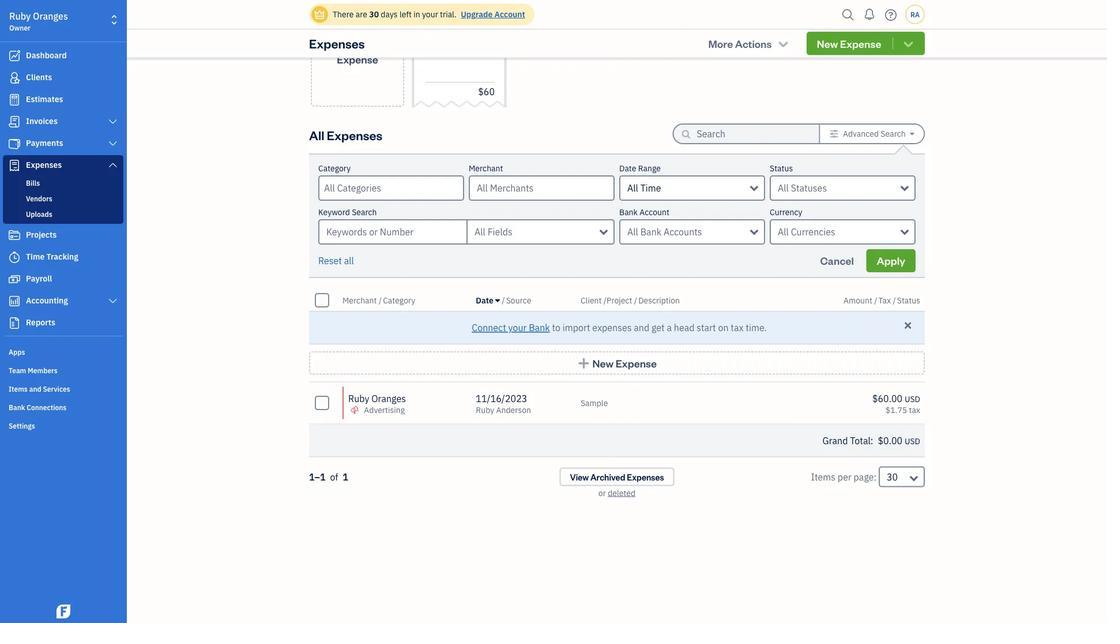 Task type: locate. For each thing, give the bounding box(es) containing it.
0 vertical spatial and
[[634, 322, 650, 334]]

2 chevron large down image from the top
[[108, 297, 118, 306]]

oranges inside ruby oranges 11/16/2023
[[449, 4, 483, 16]]

1 horizontal spatial time
[[641, 182, 661, 194]]

new expense down plus image
[[337, 39, 378, 66]]

upgrade account link
[[459, 9, 525, 20]]

chevron large down image for invoices
[[108, 117, 118, 126]]

invoices
[[26, 116, 58, 126]]

1 horizontal spatial account
[[640, 207, 670, 217]]

$1.75
[[886, 404, 908, 415]]

bank inside field
[[641, 226, 662, 238]]

1 vertical spatial chevron large down image
[[108, 297, 118, 306]]

items inside main element
[[9, 384, 28, 393]]

0 vertical spatial your
[[422, 9, 438, 20]]

0 horizontal spatial new expense
[[337, 39, 378, 66]]

view
[[570, 471, 589, 482]]

0 vertical spatial search
[[881, 128, 906, 139]]

bank down all time
[[620, 207, 638, 217]]

0 horizontal spatial items
[[9, 384, 28, 393]]

1 vertical spatial tax
[[909, 404, 921, 415]]

1 chevron large down image from the top
[[108, 117, 118, 126]]

1 chevron large down image from the top
[[108, 139, 118, 148]]

usd
[[905, 393, 921, 404], [905, 436, 921, 446]]

search right keyword
[[352, 207, 377, 217]]

account up all bank accounts
[[640, 207, 670, 217]]

search left caretdown icon at the right top
[[881, 128, 906, 139]]

settings
[[9, 421, 35, 430]]

1 horizontal spatial merchant
[[469, 163, 503, 174]]

estimate image
[[7, 94, 21, 106]]

0 vertical spatial date
[[620, 163, 637, 174]]

bills
[[26, 178, 40, 187]]

payment image
[[7, 138, 21, 149]]

chart image
[[7, 295, 21, 307]]

report image
[[7, 317, 21, 329]]

all currencies
[[778, 226, 836, 238]]

category down all expenses
[[318, 163, 351, 174]]

0 horizontal spatial oranges
[[33, 10, 68, 22]]

payroll link
[[3, 269, 123, 290]]

status right tax
[[898, 295, 921, 305]]

ra button
[[906, 5, 925, 24]]

search
[[881, 128, 906, 139], [352, 207, 377, 217]]

status up all statuses
[[770, 163, 793, 174]]

1 horizontal spatial and
[[634, 322, 650, 334]]

1 horizontal spatial expense
[[616, 356, 657, 370]]

expense image
[[7, 160, 21, 171]]

4 / from the left
[[634, 295, 638, 305]]

ruby inside ruby oranges 11/16/2023
[[426, 4, 447, 16]]

all inside status field
[[778, 182, 789, 194]]

more actions button
[[698, 32, 800, 55]]

sample
[[581, 397, 608, 408]]

new expense button
[[807, 32, 925, 55], [309, 351, 925, 375]]

payroll
[[26, 273, 52, 284]]

category right merchant 'link' on the left top of page
[[383, 295, 416, 305]]

0 vertical spatial usd
[[905, 393, 921, 404]]

chevron large down image down payroll link
[[108, 297, 118, 306]]

1 vertical spatial chevron large down image
[[108, 160, 118, 170]]

vendors
[[26, 194, 52, 203]]

:
[[871, 434, 874, 447]]

to
[[552, 322, 561, 334]]

chevron large down image up expenses link
[[108, 139, 118, 148]]

0 vertical spatial account
[[495, 9, 525, 20]]

items down team
[[9, 384, 28, 393]]

1 vertical spatial 11/16/2023
[[476, 392, 527, 404]]

0 horizontal spatial expense
[[337, 52, 378, 66]]

and
[[634, 322, 650, 334], [29, 384, 41, 393]]

usd right $0.00 at the right of page
[[905, 436, 921, 446]]

tax inside $60.00 usd $1.75 tax
[[909, 404, 921, 415]]

bank connections link
[[3, 398, 123, 415]]

1 horizontal spatial 30
[[887, 471, 898, 483]]

new right chevrondown image
[[817, 37, 838, 50]]

0 vertical spatial items
[[9, 384, 28, 393]]

0 horizontal spatial and
[[29, 384, 41, 393]]

1 horizontal spatial items
[[811, 471, 836, 483]]

category link
[[383, 295, 416, 305]]

cancel button
[[810, 249, 865, 272]]

time tracking link
[[3, 247, 123, 268]]

5 / from the left
[[875, 295, 878, 305]]

owner
[[9, 23, 30, 32]]

1 horizontal spatial oranges
[[372, 392, 406, 404]]

chevron large down image up payments "link"
[[108, 117, 118, 126]]

0 vertical spatial chevron large down image
[[108, 139, 118, 148]]

expenses
[[309, 35, 365, 51], [327, 127, 383, 143], [26, 160, 62, 170], [627, 471, 664, 482]]

search inside dropdown button
[[881, 128, 906, 139]]

ruby
[[426, 4, 447, 16], [9, 10, 31, 22], [348, 392, 369, 404], [476, 404, 495, 415]]

more actions
[[709, 37, 772, 50]]

2 horizontal spatial new expense
[[817, 37, 882, 50]]

tax right $1.75
[[909, 404, 921, 415]]

0 vertical spatial 11/16/2023
[[426, 16, 471, 27]]

ruby for ruby oranges owner
[[9, 10, 31, 22]]

0 horizontal spatial 11/16/2023
[[426, 16, 471, 27]]

new expense down connect your bank to import expenses and get a head start on tax time.
[[593, 356, 657, 370]]

expense down plus image
[[337, 52, 378, 66]]

of
[[330, 471, 338, 483]]

1 vertical spatial usd
[[905, 436, 921, 446]]

status
[[770, 163, 793, 174], [898, 295, 921, 305]]

2 horizontal spatial expense
[[841, 37, 882, 50]]

new inside dropdown button
[[817, 37, 838, 50]]

time down range
[[641, 182, 661, 194]]

date left range
[[620, 163, 637, 174]]

/ left tax
[[875, 295, 878, 305]]

status link
[[898, 295, 921, 305]]

search for advanced search
[[881, 128, 906, 139]]

1 vertical spatial time
[[26, 251, 45, 262]]

2 horizontal spatial new
[[817, 37, 838, 50]]

new expense button down connect your bank to import expenses and get a head start on tax time.
[[309, 351, 925, 375]]

reset all button
[[318, 254, 354, 268]]

1 vertical spatial your
[[509, 322, 527, 334]]

0 vertical spatial expense
[[841, 37, 882, 50]]

2 vertical spatial expense
[[616, 356, 657, 370]]

date left caretdown image
[[476, 295, 494, 305]]

chevrondown image
[[777, 37, 790, 49]]

bills link
[[5, 176, 121, 190]]

11/16/2023
[[426, 16, 471, 27], [476, 392, 527, 404]]

all for all statuses
[[778, 182, 789, 194]]

expense down connect your bank to import expenses and get a head start on tax time.
[[616, 356, 657, 370]]

0 horizontal spatial tax
[[731, 322, 744, 334]]

1 vertical spatial items
[[811, 471, 836, 483]]

amount link
[[844, 295, 875, 305]]

your down source
[[509, 322, 527, 334]]

items and services link
[[3, 380, 123, 397]]

search image
[[839, 6, 858, 23]]

items left per
[[811, 471, 836, 483]]

/ right the 'client'
[[604, 295, 607, 305]]

tax right on
[[731, 322, 744, 334]]

on
[[718, 322, 729, 334]]

all currencies button
[[770, 219, 916, 245]]

0 horizontal spatial merchant
[[343, 295, 377, 305]]

more
[[709, 37, 733, 50]]

bank account
[[620, 207, 670, 217]]

0 vertical spatial merchant
[[469, 163, 503, 174]]

chevron large down image up bills link
[[108, 160, 118, 170]]

account right upgrade
[[495, 9, 525, 20]]

page:
[[854, 471, 877, 483]]

usd up $1.75
[[905, 393, 921, 404]]

merchant for merchant / category
[[343, 295, 377, 305]]

/ left 'category' link
[[379, 295, 382, 305]]

Search text field
[[697, 125, 801, 143]]

/ right tax
[[893, 295, 896, 305]]

0 vertical spatial category
[[318, 163, 351, 174]]

your right in at the top
[[422, 9, 438, 20]]

2 chevron large down image from the top
[[108, 160, 118, 170]]

1 vertical spatial merchant
[[343, 295, 377, 305]]

new down plus image
[[347, 39, 368, 52]]

all inside dropdown button
[[778, 226, 789, 238]]

items
[[9, 384, 28, 393], [811, 471, 836, 483]]

0 vertical spatial tax
[[731, 322, 744, 334]]

1 vertical spatial new expense button
[[309, 351, 925, 375]]

bank down bank account
[[641, 226, 662, 238]]

1 vertical spatial category
[[383, 295, 416, 305]]

time right the timer icon
[[26, 251, 45, 262]]

estimates
[[26, 94, 63, 104]]

all for all currencies
[[778, 226, 789, 238]]

there
[[333, 9, 354, 20]]

0 horizontal spatial date
[[476, 295, 494, 305]]

time inside field
[[641, 182, 661, 194]]

bank up settings
[[9, 403, 25, 412]]

clients
[[26, 72, 52, 82]]

source
[[506, 295, 532, 305]]

1 horizontal spatial search
[[881, 128, 906, 139]]

1 vertical spatial status
[[898, 295, 921, 305]]

Date Range field
[[620, 175, 766, 201]]

1 vertical spatial account
[[640, 207, 670, 217]]

1 usd from the top
[[905, 393, 921, 404]]

bank connections
[[9, 403, 67, 412]]

chevron large down image
[[108, 117, 118, 126], [108, 297, 118, 306]]

Bank Account field
[[620, 219, 766, 245]]

new right plus icon
[[593, 356, 614, 370]]

grand total : $0.00 usd
[[823, 434, 921, 447]]

expense down notifications icon
[[841, 37, 882, 50]]

team members
[[9, 366, 58, 375]]

all for all expenses
[[309, 127, 325, 143]]

projects link
[[3, 225, 123, 246]]

1 horizontal spatial status
[[898, 295, 921, 305]]

11/16/2023 ruby anderson
[[476, 392, 531, 415]]

/ right caretdown image
[[502, 295, 505, 305]]

0 horizontal spatial your
[[422, 9, 438, 20]]

chevron large down image for expenses
[[108, 160, 118, 170]]

date for date link
[[476, 295, 494, 305]]

/ right project
[[634, 295, 638, 305]]

Status field
[[770, 175, 916, 201]]

1–1
[[309, 471, 326, 483]]

apps link
[[3, 343, 123, 360]]

notifications image
[[861, 3, 879, 26]]

expenses
[[593, 322, 632, 334]]

oranges inside ruby oranges owner
[[33, 10, 68, 22]]

0 vertical spatial time
[[641, 182, 661, 194]]

money image
[[7, 273, 21, 285]]

Keyword Search text field
[[318, 219, 467, 245]]

0 horizontal spatial search
[[352, 207, 377, 217]]

start
[[697, 322, 716, 334]]

amount
[[844, 295, 873, 305]]

and left the 'get'
[[634, 322, 650, 334]]

new expense down search image
[[817, 37, 882, 50]]

clients link
[[3, 67, 123, 88]]

go to help image
[[882, 6, 901, 23]]

0 vertical spatial chevron large down image
[[108, 117, 118, 126]]

11/16/2023 inside ruby oranges 11/16/2023
[[426, 16, 471, 27]]

your
[[422, 9, 438, 20], [509, 322, 527, 334]]

crown image
[[314, 8, 326, 20]]

ruby for ruby oranges 11/16/2023
[[426, 4, 447, 16]]

1 vertical spatial date
[[476, 295, 494, 305]]

1 horizontal spatial date
[[620, 163, 637, 174]]

1 vertical spatial search
[[352, 207, 377, 217]]

all
[[309, 127, 325, 143], [628, 182, 639, 194], [778, 182, 789, 194], [475, 226, 486, 238], [628, 226, 639, 238], [778, 226, 789, 238]]

1 vertical spatial 30
[[887, 471, 898, 483]]

1 vertical spatial and
[[29, 384, 41, 393]]

30 right page:
[[887, 471, 898, 483]]

0 vertical spatial new expense button
[[807, 32, 925, 55]]

0 vertical spatial status
[[770, 163, 793, 174]]

dashboard
[[26, 50, 67, 61]]

and down team members
[[29, 384, 41, 393]]

Category text field
[[324, 177, 463, 200]]

1
[[343, 471, 348, 483]]

time tracking
[[26, 251, 78, 262]]

2 usd from the top
[[905, 436, 921, 446]]

1 vertical spatial expense
[[337, 52, 378, 66]]

payments link
[[3, 133, 123, 154]]

30 right are
[[369, 9, 379, 20]]

plus image
[[577, 357, 591, 369]]

in
[[414, 9, 420, 20]]

1 horizontal spatial category
[[383, 295, 416, 305]]

$0.00
[[878, 434, 903, 447]]

0 horizontal spatial status
[[770, 163, 793, 174]]

2 horizontal spatial oranges
[[449, 4, 483, 16]]

chevron large down image inside invoices link
[[108, 117, 118, 126]]

/
[[379, 295, 382, 305], [502, 295, 505, 305], [604, 295, 607, 305], [634, 295, 638, 305], [875, 295, 878, 305], [893, 295, 896, 305]]

ruby inside ruby oranges owner
[[9, 10, 31, 22]]

0 horizontal spatial time
[[26, 251, 45, 262]]

items per page:
[[811, 471, 877, 483]]

statuses
[[791, 182, 827, 194]]

0 horizontal spatial 30
[[369, 9, 379, 20]]

chevron large down image
[[108, 139, 118, 148], [108, 160, 118, 170]]

oranges for ruby oranges
[[372, 392, 406, 404]]

new expense button down notifications icon
[[807, 32, 925, 55]]

1 horizontal spatial 11/16/2023
[[476, 392, 527, 404]]

account
[[495, 9, 525, 20], [640, 207, 670, 217]]

1 horizontal spatial tax
[[909, 404, 921, 415]]

left
[[400, 9, 412, 20]]

6 / from the left
[[893, 295, 896, 305]]

or
[[599, 487, 606, 498]]

and inside main element
[[29, 384, 41, 393]]



Task type: describe. For each thing, give the bounding box(es) containing it.
date range
[[620, 163, 661, 174]]

0 horizontal spatial account
[[495, 9, 525, 20]]

reset all
[[318, 255, 354, 267]]

team members link
[[3, 361, 123, 378]]

merchant / category
[[343, 295, 416, 305]]

1 horizontal spatial your
[[509, 322, 527, 334]]

reports link
[[3, 313, 123, 333]]

11/16/2023 inside 11/16/2023 ruby anderson
[[476, 392, 527, 404]]

connect your bank to import expenses and get a head start on tax time.
[[472, 322, 767, 334]]

$60
[[478, 86, 495, 98]]

chevron large down image for payments
[[108, 139, 118, 148]]

date link
[[476, 295, 502, 305]]

items and services
[[9, 384, 70, 393]]

upgrade
[[461, 9, 493, 20]]

projects
[[26, 229, 57, 240]]

advanced search
[[843, 128, 906, 139]]

expenses inside main element
[[26, 160, 62, 170]]

all expenses
[[309, 127, 383, 143]]

apply button
[[867, 249, 916, 272]]

expense inside dropdown button
[[841, 37, 882, 50]]

description
[[639, 295, 680, 305]]

apps
[[9, 347, 25, 357]]

new expense button
[[807, 32, 925, 55]]

connect your bank button
[[472, 321, 550, 335]]

2 / from the left
[[502, 295, 505, 305]]

all
[[344, 255, 354, 267]]

0 horizontal spatial new
[[347, 39, 368, 52]]

invoices link
[[3, 111, 123, 132]]

accounts
[[664, 226, 702, 238]]

0 horizontal spatial category
[[318, 163, 351, 174]]

tax
[[879, 295, 891, 305]]

timer image
[[7, 252, 21, 263]]

keyword
[[318, 207, 350, 217]]

view archived expenses link
[[560, 468, 675, 486]]

members
[[28, 366, 58, 375]]

days
[[381, 9, 398, 20]]

there are 30 days left in your trial. upgrade account
[[333, 9, 525, 20]]

search for keyword search
[[352, 207, 377, 217]]

per
[[838, 471, 852, 483]]

project
[[607, 295, 633, 305]]

range
[[638, 163, 661, 174]]

project image
[[7, 230, 21, 241]]

date for date range
[[620, 163, 637, 174]]

oranges for ruby oranges owner
[[33, 10, 68, 22]]

caretdown image
[[496, 296, 500, 305]]

client / project / description
[[581, 295, 680, 305]]

1 / from the left
[[379, 295, 382, 305]]

advertising
[[364, 404, 405, 415]]

items for items and services
[[9, 384, 28, 393]]

team
[[9, 366, 26, 375]]

freshbooks image
[[54, 605, 73, 618]]

usd inside $60.00 usd $1.75 tax
[[905, 393, 921, 404]]

dashboard link
[[3, 46, 123, 66]]

fields
[[488, 226, 513, 238]]

merchant for merchant
[[469, 163, 503, 174]]

vendors link
[[5, 192, 121, 205]]

reports
[[26, 317, 55, 328]]

items for items per page:
[[811, 471, 836, 483]]

close image
[[903, 320, 914, 331]]

chevrondown image
[[902, 37, 916, 49]]

archived
[[591, 471, 626, 482]]

head
[[674, 322, 695, 334]]

all for all fields
[[475, 226, 486, 238]]

ruby inside 11/16/2023 ruby anderson
[[476, 404, 495, 415]]

accounting link
[[3, 291, 123, 312]]

bank left to
[[529, 322, 550, 334]]

expenses inside the view archived expenses or deleted
[[627, 471, 664, 482]]

services
[[43, 384, 70, 393]]

all for all time
[[628, 182, 639, 194]]

ruby oranges
[[348, 392, 406, 404]]

payments
[[26, 138, 63, 148]]

import
[[563, 322, 590, 334]]

0 vertical spatial 30
[[369, 9, 379, 20]]

usd inside grand total : $0.00 usd
[[905, 436, 921, 446]]

estimates link
[[3, 89, 123, 110]]

client
[[581, 295, 602, 305]]

a
[[667, 322, 672, 334]]

accounting
[[26, 295, 68, 306]]

advanced
[[843, 128, 879, 139]]

invoice image
[[7, 116, 21, 127]]

plus image
[[351, 17, 364, 29]]

client link
[[581, 295, 604, 305]]

view archived expenses or deleted
[[570, 471, 664, 498]]

deleted link
[[608, 487, 636, 498]]

caretdown image
[[910, 129, 915, 138]]

deleted
[[608, 487, 636, 498]]

chevron large down image for accounting
[[108, 297, 118, 306]]

all for all bank accounts
[[628, 226, 639, 238]]

$60.00
[[873, 392, 903, 404]]

$60.00 usd $1.75 tax
[[873, 392, 921, 415]]

ruby oranges owner
[[9, 10, 68, 32]]

connect
[[472, 322, 506, 334]]

1–1 of 1
[[309, 471, 348, 483]]

ruby for ruby oranges
[[348, 392, 369, 404]]

main element
[[0, 0, 156, 623]]

currency
[[770, 207, 803, 217]]

bank inside main element
[[9, 403, 25, 412]]

3 / from the left
[[604, 295, 607, 305]]

1 horizontal spatial new
[[593, 356, 614, 370]]

are
[[356, 9, 367, 20]]

merchant link
[[343, 295, 379, 305]]

uploads
[[26, 209, 52, 219]]

currencies
[[791, 226, 836, 238]]

new expense link
[[311, 0, 404, 107]]

time.
[[746, 322, 767, 334]]

Keyword Search field
[[467, 219, 615, 245]]

ruby oranges 11/16/2023
[[426, 4, 483, 27]]

all fields
[[475, 226, 513, 238]]

cancel
[[821, 254, 854, 267]]

all statuses
[[778, 182, 827, 194]]

client image
[[7, 72, 21, 84]]

get
[[652, 322, 665, 334]]

new expense inside dropdown button
[[817, 37, 882, 50]]

apply
[[877, 254, 906, 267]]

time inside main element
[[26, 251, 45, 262]]

dashboard image
[[7, 50, 21, 62]]

Items per page: field
[[879, 466, 925, 487]]

all time
[[628, 182, 661, 194]]

settings image
[[830, 129, 839, 138]]

Merchant text field
[[470, 177, 614, 200]]

oranges for ruby oranges 11/16/2023
[[449, 4, 483, 16]]

30 inside "30" field
[[887, 471, 898, 483]]

1 horizontal spatial new expense
[[593, 356, 657, 370]]

uploads link
[[5, 207, 121, 221]]



Task type: vqa. For each thing, say whether or not it's contained in the screenshot.
here
no



